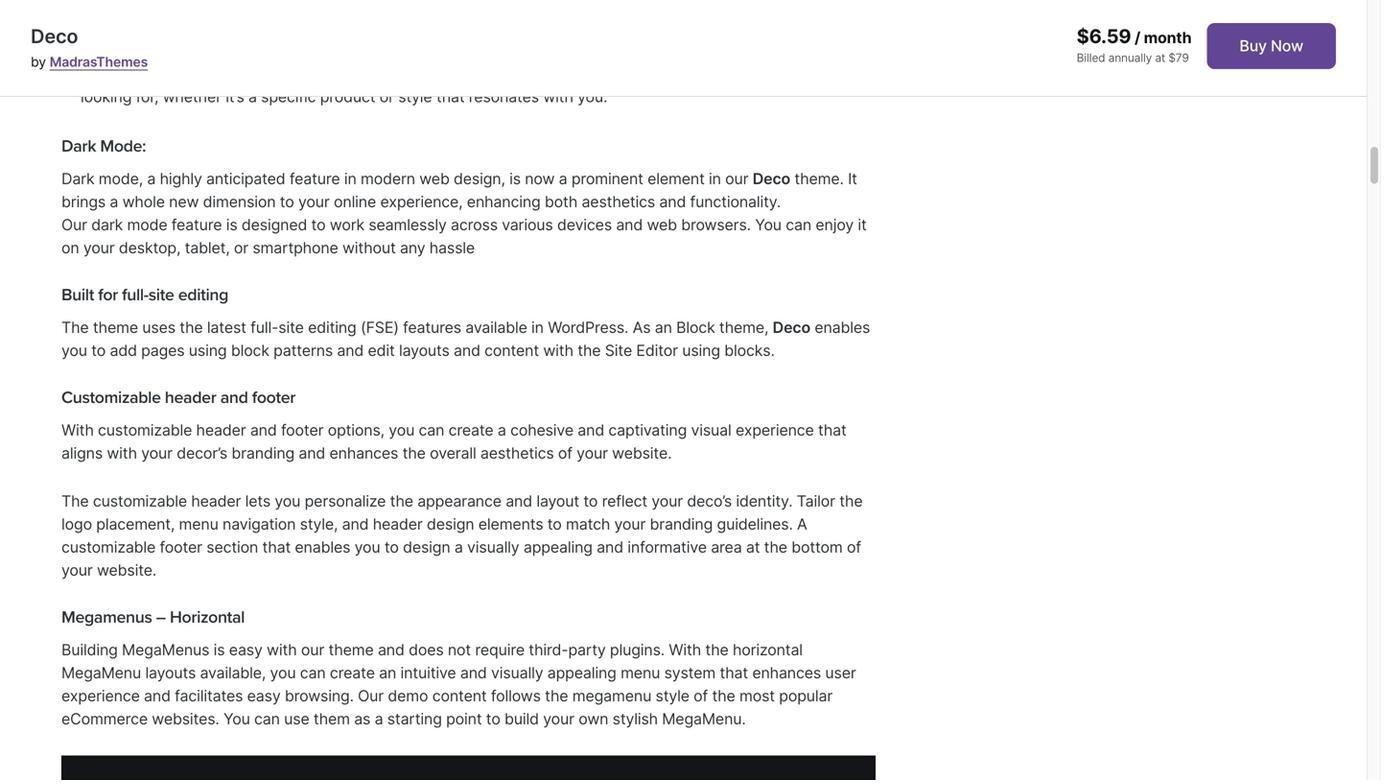 Task type: locate. For each thing, give the bounding box(es) containing it.
deco for dark mode, a highly anticipated feature in modern web design, is now a prominent element in our deco
[[753, 169, 791, 188]]

buy now
[[1240, 36, 1304, 55]]

0 vertical spatial dark
[[61, 136, 96, 156]]

editing
[[178, 284, 228, 305], [308, 318, 357, 337]]

experience inside with customizable header and footer options, you can create a cohesive and captivating visual experience that aligns with your decor's branding and enhances the overall aesthetics of your website.
[[736, 421, 814, 440]]

our inside building megamenus is easy with our theme and does not require third-party plugins. with the horizontal megamenu layouts available, you can create an intuitive and visually appealing menu system that enhances user experience and facilitates easy browsing. our demo content follows the megamenu style of the most popular ecommerce websites. you can use them as a starting point to build your own stylish megamenu.
[[358, 687, 384, 705]]

with left "you."
[[543, 88, 574, 106]]

you down "functionality."
[[755, 215, 782, 234]]

0 vertical spatial theme
[[93, 318, 138, 337]]

0 vertical spatial web
[[420, 169, 450, 188]]

the for the customizable header lets you personalize the appearance and layout to reflect your deco's identity. tailor the logo placement, menu navigation style, and header design elements to match your branding guidelines. a customizable footer section that enables you to design a visually appealing and informative area at the bottom of your website.
[[61, 492, 89, 510]]

1 horizontal spatial is
[[226, 215, 238, 234]]

1 horizontal spatial create
[[449, 421, 494, 440]]

feature up online
[[290, 169, 340, 188]]

with customizable header and footer options, you can create a cohesive and captivating visual experience that aligns with your decor's branding and enhances the overall aesthetics of your website.
[[61, 421, 847, 463]]

the right tailor
[[840, 492, 863, 510]]

aesthetics down 'cohesive'
[[481, 444, 554, 463]]

you
[[61, 341, 87, 360], [389, 421, 415, 440], [275, 492, 301, 510], [355, 538, 380, 556], [270, 664, 296, 682]]

2 dark from the top
[[61, 169, 95, 188]]

0 vertical spatial style
[[398, 88, 432, 106]]

customizable inside with customizable header and footer options, you can create a cohesive and captivating visual experience that aligns with your decor's branding and enhances the overall aesthetics of your website.
[[98, 421, 192, 440]]

1 horizontal spatial enhances
[[753, 664, 821, 682]]

a right the as
[[375, 710, 383, 728]]

anticipated
[[206, 169, 286, 188]]

with up the browsing.
[[267, 640, 297, 659]]

annually
[[1109, 51, 1153, 65]]

or inside 'theme. it brings a whole new dimension to your online experience, enhancing both aesthetics and functionality. our dark mode feature is designed to work seamlessly across various devices and web browsers. you can enjoy it on your desktop, tablet, or smartphone without any hassle'
[[234, 238, 249, 257]]

or right tablet,
[[234, 238, 249, 257]]

1 using from the left
[[189, 341, 227, 360]]

of right bottom
[[847, 538, 862, 556]]

you left add
[[61, 341, 87, 360]]

menu down plugins.
[[621, 664, 660, 682]]

the
[[477, 41, 501, 60], [583, 41, 606, 60], [180, 318, 203, 337], [578, 341, 601, 360], [403, 444, 426, 463], [390, 492, 413, 510], [840, 492, 863, 510], [764, 538, 788, 556], [706, 640, 729, 659], [545, 687, 568, 705], [712, 687, 736, 705]]

you down "personalize"
[[355, 538, 380, 556]]

0 vertical spatial enhances
[[330, 444, 398, 463]]

dark for dark mode, a highly anticipated feature in modern web design, is now a prominent element in our deco
[[61, 169, 95, 188]]

that down user- on the left top of the page
[[436, 88, 465, 106]]

or inside menu management: effortlessly manage and showcase the menu with the theme's intuitive menu management system. navigate our website effortlessly with user-friendly menus and categories. quickly find what you're looking for, whether it's a specific product or style that resonates with you.
[[380, 88, 394, 106]]

that inside building megamenus is easy with our theme and does not require third-party plugins. with the horizontal megamenu layouts available, you can create an intuitive and visually appealing menu system that enhances user experience and facilitates easy browsing. our demo content follows the megamenu style of the most popular ecommerce websites. you can use them as a starting point to build your own stylish megamenu.
[[720, 664, 748, 682]]

appealing down party
[[548, 664, 617, 682]]

our up the as
[[358, 687, 384, 705]]

intuitive up quickly
[[669, 41, 725, 60]]

0 vertical spatial appealing
[[524, 538, 593, 556]]

in up "functionality."
[[709, 169, 721, 188]]

management:
[[125, 41, 222, 60]]

content inside enables you to add pages using block patterns and edit layouts and content with the site editor using blocks.
[[485, 341, 539, 360]]

0 vertical spatial our
[[61, 215, 87, 234]]

2 vertical spatial customizable
[[61, 538, 156, 556]]

website
[[235, 65, 291, 83]]

management
[[772, 41, 865, 60]]

enhancing
[[467, 192, 541, 211]]

layouts inside building megamenus is easy with our theme and does not require third-party plugins. with the horizontal megamenu layouts available, you can create an intuitive and visually appealing menu system that enhances user experience and facilitates easy browsing. our demo content follows the megamenu style of the most popular ecommerce websites. you can use them as a starting point to build your own stylish megamenu.
[[145, 664, 196, 682]]

dark up brings
[[61, 169, 95, 188]]

2 vertical spatial our
[[301, 640, 325, 659]]

the customizable header lets you personalize the appearance and layout to reflect your deco's identity. tailor the logo placement, menu navigation style, and header design elements to match your branding guidelines. a customizable footer section that enables you to design a visually appealing and informative area at the bottom of your website.
[[61, 492, 863, 580]]

1 vertical spatial footer
[[281, 421, 324, 440]]

1 vertical spatial design
[[403, 538, 451, 556]]

and left does
[[378, 640, 405, 659]]

style down system
[[656, 687, 690, 705]]

deco inside deco by madrasthemes
[[31, 24, 78, 48]]

2 horizontal spatial is
[[510, 169, 521, 188]]

is left the now
[[510, 169, 521, 188]]

to left build
[[486, 710, 501, 728]]

the left overall
[[403, 444, 426, 463]]

1 horizontal spatial of
[[694, 687, 708, 705]]

pages
[[141, 341, 185, 360]]

site up uses
[[148, 284, 174, 305]]

easy up available,
[[229, 640, 263, 659]]

full- up block
[[251, 318, 279, 337]]

0 horizontal spatial you
[[224, 710, 250, 728]]

0 vertical spatial customizable
[[98, 421, 192, 440]]

to down "personalize"
[[385, 538, 399, 556]]

0 horizontal spatial an
[[379, 664, 396, 682]]

0 horizontal spatial theme
[[93, 318, 138, 337]]

for
[[98, 284, 118, 305]]

horizontal
[[733, 640, 803, 659]]

1 vertical spatial deco
[[753, 169, 791, 188]]

header up decor's on the bottom of page
[[196, 421, 246, 440]]

bottom
[[792, 538, 843, 556]]

functionality.
[[690, 192, 781, 211]]

with down wordpress.
[[543, 341, 574, 360]]

0 vertical spatial an
[[655, 318, 672, 337]]

1 horizontal spatial intuitive
[[669, 41, 725, 60]]

0 vertical spatial deco
[[31, 24, 78, 48]]

our up "functionality."
[[726, 169, 749, 188]]

0 vertical spatial editing
[[178, 284, 228, 305]]

1 vertical spatial feature
[[172, 215, 222, 234]]

2 horizontal spatial our
[[726, 169, 749, 188]]

block
[[677, 318, 715, 337]]

1 vertical spatial our
[[358, 687, 384, 705]]

1 vertical spatial dark
[[61, 169, 95, 188]]

customizable
[[98, 421, 192, 440], [93, 492, 187, 510], [61, 538, 156, 556]]

can left enjoy
[[786, 215, 812, 234]]

our up the browsing.
[[301, 640, 325, 659]]

1 vertical spatial intuitive
[[401, 664, 456, 682]]

or right product
[[380, 88, 394, 106]]

and
[[371, 41, 398, 60], [559, 65, 586, 83], [660, 192, 686, 211], [616, 215, 643, 234], [337, 341, 364, 360], [454, 341, 481, 360], [220, 387, 248, 408], [250, 421, 277, 440], [578, 421, 605, 440], [299, 444, 325, 463], [506, 492, 533, 510], [342, 515, 369, 533], [597, 538, 624, 556], [378, 640, 405, 659], [460, 664, 487, 682], [144, 687, 171, 705]]

is
[[510, 169, 521, 188], [226, 215, 238, 234], [214, 640, 225, 659]]

a inside menu management: effortlessly manage and showcase the menu with the theme's intuitive menu management system. navigate our website effortlessly with user-friendly menus and categories. quickly find what you're looking for, whether it's a specific product or style that resonates with you.
[[248, 88, 257, 106]]

1 the from the top
[[61, 318, 89, 337]]

your left "deco's"
[[652, 492, 683, 510]]

0 horizontal spatial enhances
[[330, 444, 398, 463]]

reflect
[[602, 492, 648, 510]]

you inside building megamenus is easy with our theme and does not require third-party plugins. with the horizontal megamenu layouts available, you can create an intuitive and visually appealing menu system that enhances user experience and facilitates easy browsing. our demo content follows the megamenu style of the most popular ecommerce websites. you can use them as a starting point to build your own stylish megamenu.
[[224, 710, 250, 728]]

our inside building megamenus is easy with our theme and does not require third-party plugins. with the horizontal megamenu layouts available, you can create an intuitive and visually appealing menu system that enhances user experience and facilitates easy browsing. our demo content follows the megamenu style of the most popular ecommerce websites. you can use them as a starting point to build your own stylish megamenu.
[[301, 640, 325, 659]]

aesthetics down prominent
[[582, 192, 655, 211]]

branding
[[232, 444, 295, 463], [650, 515, 713, 533]]

visually down elements
[[467, 538, 520, 556]]

for,
[[136, 88, 159, 106]]

0 horizontal spatial is
[[214, 640, 225, 659]]

2 horizontal spatial of
[[847, 538, 862, 556]]

1 horizontal spatial web
[[647, 215, 677, 234]]

you
[[755, 215, 782, 234], [224, 710, 250, 728]]

navigate
[[140, 65, 203, 83]]

intuitive inside building megamenus is easy with our theme and does not require third-party plugins. with the horizontal megamenu layouts available, you can create an intuitive and visually appealing menu system that enhances user experience and facilitates easy browsing. our demo content follows the megamenu style of the most popular ecommerce websites. you can use them as a starting point to build your own stylish megamenu.
[[401, 664, 456, 682]]

0 horizontal spatial at
[[746, 538, 760, 556]]

as
[[633, 318, 651, 337]]

menu inside the customizable header lets you personalize the appearance and layout to reflect your deco's identity. tailor the logo placement, menu navigation style, and header design elements to match your branding guidelines. a customizable footer section that enables you to design a visually appealing and informative area at the bottom of your website.
[[179, 515, 218, 533]]

the right uses
[[180, 318, 203, 337]]

0 vertical spatial aesthetics
[[582, 192, 655, 211]]

2 vertical spatial deco
[[773, 318, 811, 337]]

0 vertical spatial easy
[[229, 640, 263, 659]]

layouts
[[399, 341, 450, 360], [145, 664, 196, 682]]

can up the browsing.
[[300, 664, 326, 682]]

2 vertical spatial footer
[[160, 538, 202, 556]]

0 vertical spatial full-
[[122, 284, 149, 305]]

2 using from the left
[[682, 341, 721, 360]]

elements
[[479, 515, 544, 533]]

0 vertical spatial footer
[[252, 387, 296, 408]]

customizable down placement, at the bottom left of the page
[[61, 538, 156, 556]]

at down guidelines.
[[746, 538, 760, 556]]

and right devices
[[616, 215, 643, 234]]

dark left mode:
[[61, 136, 96, 156]]

any
[[400, 238, 425, 257]]

1 vertical spatial visually
[[491, 664, 544, 682]]

1 horizontal spatial at
[[1156, 51, 1166, 65]]

0 vertical spatial visually
[[467, 538, 520, 556]]

1 vertical spatial of
[[847, 538, 862, 556]]

enables
[[815, 318, 871, 337], [295, 538, 351, 556]]

with inside building megamenus is easy with our theme and does not require third-party plugins. with the horizontal megamenu layouts available, you can create an intuitive and visually appealing menu system that enhances user experience and facilitates easy browsing. our demo content follows the megamenu style of the most popular ecommerce websites. you can use them as a starting point to build your own stylish megamenu.
[[267, 640, 297, 659]]

that inside menu management: effortlessly manage and showcase the menu with the theme's intuitive menu management system. navigate our website effortlessly with user-friendly menus and categories. quickly find what you're looking for, whether it's a specific product or style that resonates with you.
[[436, 88, 465, 106]]

the down built
[[61, 318, 89, 337]]

a inside building megamenus is easy with our theme and does not require third-party plugins. with the horizontal megamenu layouts available, you can create an intuitive and visually appealing menu system that enhances user experience and facilitates easy browsing. our demo content follows the megamenu style of the most popular ecommerce websites. you can use them as a starting point to build your own stylish megamenu.
[[375, 710, 383, 728]]

0 horizontal spatial layouts
[[145, 664, 196, 682]]

patterns
[[274, 341, 333, 360]]

deco up "functionality."
[[753, 169, 791, 188]]

enhances inside with customizable header and footer options, you can create a cohesive and captivating visual experience that aligns with your decor's branding and enhances the overall aesthetics of your website.
[[330, 444, 398, 463]]

is inside building megamenus is easy with our theme and does not require third-party plugins. with the horizontal megamenu layouts available, you can create an intuitive and visually appealing menu system that enhances user experience and facilitates easy browsing. our demo content follows the megamenu style of the most popular ecommerce websites. you can use them as a starting point to build your own stylish megamenu.
[[214, 640, 225, 659]]

our for in
[[726, 169, 749, 188]]

content up 'point'
[[432, 687, 487, 705]]

intuitive down does
[[401, 664, 456, 682]]

site
[[148, 284, 174, 305], [279, 318, 304, 337]]

and up "you."
[[559, 65, 586, 83]]

1 horizontal spatial an
[[655, 318, 672, 337]]

0 horizontal spatial create
[[330, 664, 375, 682]]

site up patterns
[[279, 318, 304, 337]]

1 vertical spatial content
[[432, 687, 487, 705]]

enables inside the customizable header lets you personalize the appearance and layout to reflect your deco's identity. tailor the logo placement, menu navigation style, and header design elements to match your branding guidelines. a customizable footer section that enables you to design a visually appealing and informative area at the bottom of your website.
[[295, 538, 351, 556]]

1 vertical spatial the
[[61, 492, 89, 510]]

website. down placement, at the bottom left of the page
[[97, 561, 157, 580]]

style down user- on the left top of the page
[[398, 88, 432, 106]]

$79
[[1169, 51, 1189, 65]]

and right manage
[[371, 41, 398, 60]]

easy down available,
[[247, 687, 281, 705]]

in up online
[[344, 169, 357, 188]]

intuitive inside menu management: effortlessly manage and showcase the menu with the theme's intuitive menu management system. navigate our website effortlessly with user-friendly menus and categories. quickly find what you're looking for, whether it's a specific product or style that resonates with you.
[[669, 41, 725, 60]]

1 vertical spatial enhances
[[753, 664, 821, 682]]

menu up section
[[179, 515, 218, 533]]

a right it's
[[248, 88, 257, 106]]

0 vertical spatial layouts
[[399, 341, 450, 360]]

0 vertical spatial website.
[[612, 444, 672, 463]]

menus
[[507, 65, 555, 83]]

0 horizontal spatial feature
[[172, 215, 222, 234]]

create inside with customizable header and footer options, you can create a cohesive and captivating visual experience that aligns with your decor's branding and enhances the overall aesthetics of your website.
[[449, 421, 494, 440]]

at
[[1156, 51, 1166, 65], [746, 538, 760, 556]]

1 horizontal spatial our
[[301, 640, 325, 659]]

editing up patterns
[[308, 318, 357, 337]]

the inside enables you to add pages using block patterns and edit layouts and content with the site editor using blocks.
[[578, 341, 601, 360]]

1 vertical spatial or
[[234, 238, 249, 257]]

1 horizontal spatial using
[[682, 341, 721, 360]]

our inside menu management: effortlessly manage and showcase the menu with the theme's intuitive menu management system. navigate our website effortlessly with user-friendly menus and categories. quickly find what you're looking for, whether it's a specific product or style that resonates with you.
[[208, 65, 231, 83]]

web up experience,
[[420, 169, 450, 188]]

theme up add
[[93, 318, 138, 337]]

website. inside with customizable header and footer options, you can create a cohesive and captivating visual experience that aligns with your decor's branding and enhances the overall aesthetics of your website.
[[612, 444, 672, 463]]

editor
[[637, 341, 678, 360]]

menu
[[505, 41, 544, 60], [729, 41, 768, 60], [179, 515, 218, 533], [621, 664, 660, 682]]

an up demo
[[379, 664, 396, 682]]

0 horizontal spatial website.
[[97, 561, 157, 580]]

at left $79 at the top right
[[1156, 51, 1166, 65]]

1 horizontal spatial layouts
[[399, 341, 450, 360]]

0 vertical spatial at
[[1156, 51, 1166, 65]]

1 vertical spatial an
[[379, 664, 396, 682]]

layouts down features
[[399, 341, 450, 360]]

website. down captivating
[[612, 444, 672, 463]]

designed
[[242, 215, 307, 234]]

with up system
[[669, 640, 702, 659]]

features
[[403, 318, 462, 337]]

0 vertical spatial or
[[380, 88, 394, 106]]

0 vertical spatial enables
[[815, 318, 871, 337]]

identity.
[[736, 492, 793, 510]]

your down the 'reflect'
[[615, 515, 646, 533]]

branding inside the customizable header lets you personalize the appearance and layout to reflect your deco's identity. tailor the logo placement, menu navigation style, and header design elements to match your branding guidelines. a customizable footer section that enables you to design a visually appealing and informative area at the bottom of your website.
[[650, 515, 713, 533]]

the up system
[[706, 640, 729, 659]]

and up lets
[[250, 421, 277, 440]]

the up the friendly
[[477, 41, 501, 60]]

our up it's
[[208, 65, 231, 83]]

0 horizontal spatial experience
[[61, 687, 140, 705]]

megamenu.
[[662, 710, 746, 728]]

add
[[110, 341, 137, 360]]

user-
[[413, 65, 450, 83]]

the inside with customizable header and footer options, you can create a cohesive and captivating visual experience that aligns with your decor's branding and enhances the overall aesthetics of your website.
[[403, 444, 426, 463]]

aesthetics
[[582, 192, 655, 211], [481, 444, 554, 463]]

customizable for placement,
[[93, 492, 187, 510]]

website. inside the customizable header lets you personalize the appearance and layout to reflect your deco's identity. tailor the logo placement, menu navigation style, and header design elements to match your branding guidelines. a customizable footer section that enables you to design a visually appealing and informative area at the bottom of your website.
[[97, 561, 157, 580]]

that up tailor
[[818, 421, 847, 440]]

branding up lets
[[232, 444, 295, 463]]

0 horizontal spatial using
[[189, 341, 227, 360]]

1 vertical spatial enables
[[295, 538, 351, 556]]

2 the from the top
[[61, 492, 89, 510]]

is inside 'theme. it brings a whole new dimension to your online experience, enhancing both aesthetics and functionality. our dark mode feature is designed to work seamlessly across various devices and web browsers. you can enjoy it on your desktop, tablet, or smartphone without any hassle'
[[226, 215, 238, 234]]

0 vertical spatial of
[[558, 444, 573, 463]]

create inside building megamenus is easy with our theme and does not require third-party plugins. with the horizontal megamenu layouts available, you can create an intuitive and visually appealing menu system that enhances user experience and facilitates easy browsing. our demo content follows the megamenu style of the most popular ecommerce websites. you can use them as a starting point to build your own stylish megamenu.
[[330, 664, 375, 682]]

that inside with customizable header and footer options, you can create a cohesive and captivating visual experience that aligns with your decor's branding and enhances the overall aesthetics of your website.
[[818, 421, 847, 440]]

deco by madrasthemes
[[31, 24, 148, 70]]

with
[[548, 41, 579, 60], [378, 65, 409, 83], [543, 88, 574, 106], [543, 341, 574, 360], [107, 444, 137, 463], [267, 640, 297, 659]]

experience,
[[380, 192, 463, 211]]

megamenus – horizontal
[[61, 607, 245, 627]]

0 horizontal spatial our
[[208, 65, 231, 83]]

billed
[[1077, 51, 1106, 65]]

0 vertical spatial branding
[[232, 444, 295, 463]]

enables inside enables you to add pages using block patterns and edit layouts and content with the site editor using blocks.
[[815, 318, 871, 337]]

you up the browsing.
[[270, 664, 296, 682]]

mode
[[127, 215, 167, 234]]

block
[[231, 341, 269, 360]]

1 vertical spatial with
[[669, 640, 702, 659]]

editing up latest
[[178, 284, 228, 305]]

0 horizontal spatial web
[[420, 169, 450, 188]]

/
[[1135, 28, 1141, 47]]

that
[[436, 88, 465, 106], [818, 421, 847, 440], [262, 538, 291, 556], [720, 664, 748, 682]]

your left own
[[543, 710, 575, 728]]

the down guidelines.
[[764, 538, 788, 556]]

you inside enables you to add pages using block patterns and edit layouts and content with the site editor using blocks.
[[61, 341, 87, 360]]

you down 'facilitates'
[[224, 710, 250, 728]]

visually up follows
[[491, 664, 544, 682]]

the theme uses the latest full-site editing (fse) features available in wordpress. as an block theme, deco
[[61, 318, 811, 337]]

megamenu
[[61, 664, 141, 682]]

that inside the customizable header lets you personalize the appearance and layout to reflect your deco's identity. tailor the logo placement, menu navigation style, and header design elements to match your branding guidelines. a customizable footer section that enables you to design a visually appealing and informative area at the bottom of your website.
[[262, 538, 291, 556]]

easy
[[229, 640, 263, 659], [247, 687, 281, 705]]

style
[[398, 88, 432, 106], [656, 687, 690, 705]]

1 horizontal spatial with
[[669, 640, 702, 659]]

personalize
[[305, 492, 386, 510]]

website.
[[612, 444, 672, 463], [97, 561, 157, 580]]

building megamenus is easy with our theme and does not require third-party plugins. with the horizontal megamenu layouts available, you can create an intuitive and visually appealing menu system that enhances user experience and facilitates easy browsing. our demo content follows the megamenu style of the most popular ecommerce websites. you can use them as a starting point to build your own stylish megamenu.
[[61, 640, 857, 728]]

design,
[[454, 169, 505, 188]]

design
[[427, 515, 474, 533], [403, 538, 451, 556]]

your down dark
[[83, 238, 115, 257]]

experience inside building megamenus is easy with our theme and does not require third-party plugins. with the horizontal megamenu layouts available, you can create an intuitive and visually appealing menu system that enhances user experience and facilitates easy browsing. our demo content follows the megamenu style of the most popular ecommerce websites. you can use them as a starting point to build your own stylish megamenu.
[[61, 687, 140, 705]]

and down element
[[660, 192, 686, 211]]

with right aligns
[[107, 444, 137, 463]]

enjoy
[[816, 215, 854, 234]]

branding up the informative
[[650, 515, 713, 533]]

1 vertical spatial style
[[656, 687, 690, 705]]

across
[[451, 215, 498, 234]]

navigation
[[223, 515, 296, 533]]

full- right for
[[122, 284, 149, 305]]

0 horizontal spatial branding
[[232, 444, 295, 463]]

browsing.
[[285, 687, 354, 705]]

an right as at top
[[655, 318, 672, 337]]

the for the theme uses the latest full-site editing (fse) features available in wordpress. as an block theme, deco
[[61, 318, 89, 337]]

1 horizontal spatial enables
[[815, 318, 871, 337]]

0 vertical spatial our
[[208, 65, 231, 83]]

2 horizontal spatial in
[[709, 169, 721, 188]]

your inside building megamenus is easy with our theme and does not require third-party plugins. with the horizontal megamenu layouts available, you can create an intuitive and visually appealing menu system that enhances user experience and facilitates easy browsing. our demo content follows the megamenu style of the most popular ecommerce websites. you can use them as a starting point to build your own stylish megamenu.
[[543, 710, 575, 728]]

product
[[320, 88, 376, 106]]

0 horizontal spatial intuitive
[[401, 664, 456, 682]]

with inside with customizable header and footer options, you can create a cohesive and captivating visual experience that aligns with your decor's branding and enhances the overall aesthetics of your website.
[[61, 421, 94, 440]]

and right 'cohesive'
[[578, 421, 605, 440]]

highly
[[160, 169, 202, 188]]

1 vertical spatial full-
[[251, 318, 279, 337]]

create up overall
[[449, 421, 494, 440]]

0 horizontal spatial of
[[558, 444, 573, 463]]

1 vertical spatial our
[[726, 169, 749, 188]]

you inside building megamenus is easy with our theme and does not require third-party plugins. with the horizontal megamenu layouts available, you can create an intuitive and visually appealing menu system that enhances user experience and facilitates easy browsing. our demo content follows the megamenu style of the most popular ecommerce websites. you can use them as a starting point to build your own stylish megamenu.
[[270, 664, 296, 682]]

0 vertical spatial intuitive
[[669, 41, 725, 60]]

create up the browsing.
[[330, 664, 375, 682]]

1 dark from the top
[[61, 136, 96, 156]]

content down available
[[485, 341, 539, 360]]

the inside the customizable header lets you personalize the appearance and layout to reflect your deco's identity. tailor the logo placement, menu navigation style, and header design elements to match your branding guidelines. a customizable footer section that enables you to design a visually appealing and informative area at the bottom of your website.
[[61, 492, 89, 510]]

element
[[648, 169, 705, 188]]

area
[[711, 538, 742, 556]]

of down 'cohesive'
[[558, 444, 573, 463]]

1 horizontal spatial experience
[[736, 421, 814, 440]]

1 vertical spatial layouts
[[145, 664, 196, 682]]

branding inside with customizable header and footer options, you can create a cohesive and captivating visual experience that aligns with your decor's branding and enhances the overall aesthetics of your website.
[[232, 444, 295, 463]]

0 horizontal spatial or
[[234, 238, 249, 257]]

in right available
[[532, 318, 544, 337]]

0 horizontal spatial with
[[61, 421, 94, 440]]

with inside enables you to add pages using block patterns and edit layouts and content with the site editor using blocks.
[[543, 341, 574, 360]]

1 horizontal spatial or
[[380, 88, 394, 106]]

enhances down horizontal
[[753, 664, 821, 682]]

at inside $6.59 / month billed annually at $79
[[1156, 51, 1166, 65]]

0 horizontal spatial our
[[61, 215, 87, 234]]

and up "personalize"
[[299, 444, 325, 463]]

1 horizontal spatial feature
[[290, 169, 340, 188]]

1 horizontal spatial aesthetics
[[582, 192, 655, 211]]

showcase
[[402, 41, 473, 60]]

1 vertical spatial website.
[[97, 561, 157, 580]]

2 vertical spatial is
[[214, 640, 225, 659]]

effortlessly
[[226, 41, 306, 60]]

1 vertical spatial theme
[[329, 640, 374, 659]]

our inside 'theme. it brings a whole new dimension to your online experience, enhancing both aesthetics and functionality. our dark mode feature is designed to work seamlessly across various devices and web browsers. you can enjoy it on your desktop, tablet, or smartphone without any hassle'
[[61, 215, 87, 234]]

an inside building megamenus is easy with our theme and does not require third-party plugins. with the horizontal megamenu layouts available, you can create an intuitive and visually appealing menu system that enhances user experience and facilitates easy browsing. our demo content follows the megamenu style of the most popular ecommerce websites. you can use them as a starting point to build your own stylish megamenu.
[[379, 664, 396, 682]]

quickly
[[673, 65, 725, 83]]



Task type: vqa. For each thing, say whether or not it's contained in the screenshot.
benefits?
no



Task type: describe. For each thing, give the bounding box(es) containing it.
most
[[740, 687, 775, 705]]

dark mode, a highly anticipated feature in modern web design, is now a prominent element in our deco
[[61, 169, 791, 188]]

aesthetics inside with customizable header and footer options, you can create a cohesive and captivating visual experience that aligns with your decor's branding and enhances the overall aesthetics of your website.
[[481, 444, 554, 463]]

desktop,
[[119, 238, 181, 257]]

you inside with customizable header and footer options, you can create a cohesive and captivating visual experience that aligns with your decor's branding and enhances the overall aesthetics of your website.
[[389, 421, 415, 440]]

both
[[545, 192, 578, 211]]

with left user- on the left top of the page
[[378, 65, 409, 83]]

visually inside building megamenus is easy with our theme and does not require third-party plugins. with the horizontal megamenu layouts available, you can create an intuitive and visually appealing menu system that enhances user experience and facilitates easy browsing. our demo content follows the megamenu style of the most popular ecommerce websites. you can use them as a starting point to build your own stylish megamenu.
[[491, 664, 544, 682]]

whole
[[122, 192, 165, 211]]

deco for the theme uses the latest full-site editing (fse) features available in wordpress. as an block theme, deco
[[773, 318, 811, 337]]

menu up menus
[[505, 41, 544, 60]]

1 horizontal spatial in
[[532, 318, 544, 337]]

captivating
[[609, 421, 687, 440]]

customizable
[[61, 387, 161, 408]]

0 horizontal spatial editing
[[178, 284, 228, 305]]

a inside the customizable header lets you personalize the appearance and layout to reflect your deco's identity. tailor the logo placement, menu navigation style, and header design elements to match your branding guidelines. a customizable footer section that enables you to design a visually appealing and informative area at the bottom of your website.
[[455, 538, 463, 556]]

informative
[[628, 538, 707, 556]]

to left work
[[311, 215, 326, 234]]

menu
[[81, 41, 120, 60]]

tablet,
[[185, 238, 230, 257]]

whether
[[163, 88, 222, 106]]

devices
[[557, 215, 612, 234]]

menu up find at the top of page
[[729, 41, 768, 60]]

theme inside building megamenus is easy with our theme and does not require third-party plugins. with the horizontal megamenu layouts available, you can create an intuitive and visually appealing menu system that enhances user experience and facilitates easy browsing. our demo content follows the megamenu style of the most popular ecommerce websites. you can use them as a starting point to build your own stylish megamenu.
[[329, 640, 374, 659]]

with inside with customizable header and footer options, you can create a cohesive and captivating visual experience that aligns with your decor's branding and enhances the overall aesthetics of your website.
[[107, 444, 137, 463]]

popular
[[779, 687, 833, 705]]

0 horizontal spatial in
[[344, 169, 357, 188]]

logo
[[61, 515, 92, 533]]

build
[[505, 710, 539, 728]]

menu inside building megamenus is easy with our theme and does not require third-party plugins. with the horizontal megamenu layouts available, you can create an intuitive and visually appealing menu system that enhances user experience and facilitates easy browsing. our demo content follows the megamenu style of the most popular ecommerce websites. you can use them as a starting point to build your own stylish megamenu.
[[621, 664, 660, 682]]

starting
[[387, 710, 442, 728]]

demo
[[388, 687, 428, 705]]

what
[[760, 65, 795, 83]]

you inside 'theme. it brings a whole new dimension to your online experience, enhancing both aesthetics and functionality. our dark mode feature is designed to work seamlessly across various devices and web browsers. you can enjoy it on your desktop, tablet, or smartphone without any hassle'
[[755, 215, 782, 234]]

our for navigate
[[208, 65, 231, 83]]

stylish
[[613, 710, 658, 728]]

header inside with customizable header and footer options, you can create a cohesive and captivating visual experience that aligns with your decor's branding and enhances the overall aesthetics of your website.
[[196, 421, 246, 440]]

plugins.
[[610, 640, 665, 659]]

feature inside 'theme. it brings a whole new dimension to your online experience, enhancing both aesthetics and functionality. our dark mode feature is designed to work seamlessly across various devices and web browsers. you can enjoy it on your desktop, tablet, or smartphone without any hassle'
[[172, 215, 222, 234]]

web inside 'theme. it brings a whole new dimension to your online experience, enhancing both aesthetics and functionality. our dark mode feature is designed to work seamlessly across various devices and web browsers. you can enjoy it on your desktop, tablet, or smartphone without any hassle'
[[647, 215, 677, 234]]

$6.59
[[1077, 24, 1132, 48]]

0 vertical spatial design
[[427, 515, 474, 533]]

header left lets
[[191, 492, 241, 510]]

theme.
[[795, 169, 844, 188]]

megamenu
[[573, 687, 652, 705]]

0 horizontal spatial full-
[[122, 284, 149, 305]]

with inside building megamenus is easy with our theme and does not require third-party plugins. with the horizontal megamenu layouts available, you can create an intuitive and visually appealing menu system that enhances user experience and facilitates easy browsing. our demo content follows the megamenu style of the most popular ecommerce websites. you can use them as a starting point to build your own stylish megamenu.
[[669, 640, 702, 659]]

a up 'whole'
[[147, 169, 156, 188]]

0 vertical spatial is
[[510, 169, 521, 188]]

can inside with customizable header and footer options, you can create a cohesive and captivating visual experience that aligns with your decor's branding and enhances the overall aesthetics of your website.
[[419, 421, 445, 440]]

0 vertical spatial site
[[148, 284, 174, 305]]

built for full-site editing
[[61, 284, 228, 305]]

appealing inside the customizable header lets you personalize the appearance and layout to reflect your deco's identity. tailor the logo placement, menu navigation style, and header design elements to match your branding guidelines. a customizable footer section that enables you to design a visually appealing and informative area at the bottom of your website.
[[524, 538, 593, 556]]

you.
[[578, 88, 608, 106]]

madrasthemes
[[50, 54, 148, 70]]

the up megamenu.
[[712, 687, 736, 705]]

available
[[466, 318, 528, 337]]

to up designed
[[280, 192, 294, 211]]

month
[[1144, 28, 1192, 47]]

and left edit on the left top of page
[[337, 341, 364, 360]]

follows
[[491, 687, 541, 705]]

you're
[[800, 65, 842, 83]]

dark mode:
[[61, 136, 146, 156]]

as
[[354, 710, 371, 728]]

edit
[[368, 341, 395, 360]]

enhances inside building megamenus is easy with our theme and does not require third-party plugins. with the horizontal megamenu layouts available, you can create an intuitive and visually appealing menu system that enhances user experience and facilitates easy browsing. our demo content follows the megamenu style of the most popular ecommerce websites. you can use them as a starting point to build your own stylish megamenu.
[[753, 664, 821, 682]]

megamenus
[[122, 640, 210, 659]]

and down the not
[[460, 664, 487, 682]]

facilitates
[[175, 687, 243, 705]]

0 vertical spatial feature
[[290, 169, 340, 188]]

and up websites.
[[144, 687, 171, 705]]

and down block
[[220, 387, 248, 408]]

header down pages
[[165, 387, 216, 408]]

buy now link
[[1208, 23, 1337, 69]]

1 horizontal spatial site
[[279, 318, 304, 337]]

options,
[[328, 421, 385, 440]]

built
[[61, 284, 94, 305]]

placement,
[[96, 515, 175, 533]]

theme. it brings a whole new dimension to your online experience, enhancing both aesthetics and functionality. our dark mode feature is designed to work seamlessly across various devices and web browsers. you can enjoy it on your desktop, tablet, or smartphone without any hassle
[[61, 169, 867, 257]]

smartphone
[[253, 238, 338, 257]]

a inside with customizable header and footer options, you can create a cohesive and captivating visual experience that aligns with your decor's branding and enhances the overall aesthetics of your website.
[[498, 421, 506, 440]]

megamenus
[[61, 607, 152, 627]]

categories.
[[590, 65, 669, 83]]

–
[[156, 607, 166, 627]]

looking
[[81, 88, 132, 106]]

a up the both
[[559, 169, 568, 188]]

your left decor's on the bottom of page
[[141, 444, 173, 463]]

dark for dark mode:
[[61, 136, 96, 156]]

header down "personalize"
[[373, 515, 423, 533]]

of inside with customizable header and footer options, you can create a cohesive and captivating visual experience that aligns with your decor's branding and enhances the overall aesthetics of your website.
[[558, 444, 573, 463]]

the right follows
[[545, 687, 568, 705]]

by
[[31, 54, 46, 70]]

to inside enables you to add pages using block patterns and edit layouts and content with the site editor using blocks.
[[91, 341, 106, 360]]

theme,
[[720, 318, 769, 337]]

1 horizontal spatial editing
[[308, 318, 357, 337]]

friendly
[[450, 65, 503, 83]]

style inside building megamenus is easy with our theme and does not require third-party plugins. with the horizontal megamenu layouts available, you can create an intuitive and visually appealing menu system that enhances user experience and facilitates easy browsing. our demo content follows the megamenu style of the most popular ecommerce websites. you can use them as a starting point to build your own stylish megamenu.
[[656, 687, 690, 705]]

layouts inside enables you to add pages using block patterns and edit layouts and content with the site editor using blocks.
[[399, 341, 450, 360]]

1 vertical spatial easy
[[247, 687, 281, 705]]

customizable for your
[[98, 421, 192, 440]]

the up categories. at the left top of page
[[583, 41, 606, 60]]

a inside 'theme. it brings a whole new dimension to your online experience, enhancing both aesthetics and functionality. our dark mode feature is designed to work seamlessly across various devices and web browsers. you can enjoy it on your desktop, tablet, or smartphone without any hassle'
[[110, 192, 118, 211]]

you right lets
[[275, 492, 301, 510]]

new
[[169, 192, 199, 211]]

now
[[525, 169, 555, 188]]

site
[[605, 341, 632, 360]]

and down match
[[597, 538, 624, 556]]

deco's
[[687, 492, 732, 510]]

the right "personalize"
[[390, 492, 413, 510]]

browsers.
[[681, 215, 751, 234]]

your up the 'reflect'
[[577, 444, 608, 463]]

content inside building megamenus is easy with our theme and does not require third-party plugins. with the horizontal megamenu layouts available, you can create an intuitive and visually appealing menu system that enhances user experience and facilitates easy browsing. our demo content follows the megamenu style of the most popular ecommerce websites. you can use them as a starting point to build your own stylish megamenu.
[[432, 687, 487, 705]]

does
[[409, 640, 444, 659]]

visually inside the customizable header lets you personalize the appearance and layout to reflect your deco's identity. tailor the logo placement, menu navigation style, and header design elements to match your branding guidelines. a customizable footer section that enables you to design a visually appealing and informative area at the bottom of your website.
[[467, 538, 520, 556]]

it
[[848, 169, 858, 188]]

dimension
[[203, 192, 276, 211]]

footer inside with customizable header and footer options, you can create a cohesive and captivating visual experience that aligns with your decor's branding and enhances the overall aesthetics of your website.
[[281, 421, 324, 440]]

footer inside the customizable header lets you personalize the appearance and layout to reflect your deco's identity. tailor the logo placement, menu navigation style, and header design elements to match your branding guidelines. a customizable footer section that enables you to design a visually appealing and informative area at the bottom of your website.
[[160, 538, 202, 556]]

match
[[566, 515, 610, 533]]

and down available
[[454, 341, 481, 360]]

can inside 'theme. it brings a whole new dimension to your online experience, enhancing both aesthetics and functionality. our dark mode feature is designed to work seamlessly across various devices and web browsers. you can enjoy it on your desktop, tablet, or smartphone without any hassle'
[[786, 215, 812, 234]]

guidelines.
[[717, 515, 793, 533]]

style inside menu management: effortlessly manage and showcase the menu with the theme's intuitive menu management system. navigate our website effortlessly with user-friendly menus and categories. quickly find what you're looking for, whether it's a specific product or style that resonates with you.
[[398, 88, 432, 106]]

it
[[858, 215, 867, 234]]

can left "use"
[[254, 710, 280, 728]]

of inside building megamenus is easy with our theme and does not require third-party plugins. with the horizontal megamenu layouts available, you can create an intuitive and visually appealing menu system that enhances user experience and facilitates easy browsing. our demo content follows the megamenu style of the most popular ecommerce websites. you can use them as a starting point to build your own stylish megamenu.
[[694, 687, 708, 705]]

now
[[1271, 36, 1304, 55]]

to down layout
[[548, 515, 562, 533]]

available,
[[200, 664, 266, 682]]

aesthetics inside 'theme. it brings a whole new dimension to your online experience, enhancing both aesthetics and functionality. our dark mode feature is designed to work seamlessly across various devices and web browsers. you can enjoy it on your desktop, tablet, or smartphone without any hassle'
[[582, 192, 655, 211]]

seamlessly
[[369, 215, 447, 234]]

it's
[[226, 88, 244, 106]]

horizontal
[[170, 607, 245, 627]]

use
[[284, 710, 310, 728]]

overall
[[430, 444, 477, 463]]

require
[[475, 640, 525, 659]]

to inside building megamenus is easy with our theme and does not require third-party plugins. with the horizontal megamenu layouts available, you can create an intuitive and visually appealing menu system that enhances user experience and facilitates easy browsing. our demo content follows the megamenu style of the most popular ecommerce websites. you can use them as a starting point to build your own stylish megamenu.
[[486, 710, 501, 728]]

a
[[797, 515, 808, 533]]

modern
[[361, 169, 415, 188]]

of inside the customizable header lets you personalize the appearance and layout to reflect your deco's identity. tailor the logo placement, menu navigation style, and header design elements to match your branding guidelines. a customizable footer section that enables you to design a visually appealing and informative area at the bottom of your website.
[[847, 538, 862, 556]]

appearance
[[418, 492, 502, 510]]

at inside the customizable header lets you personalize the appearance and layout to reflect your deco's identity. tailor the logo placement, menu navigation style, and header design elements to match your branding guidelines. a customizable footer section that enables you to design a visually appealing and informative area at the bottom of your website.
[[746, 538, 760, 556]]

ecommerce
[[61, 710, 148, 728]]

your left online
[[298, 192, 330, 211]]

specific
[[261, 88, 316, 106]]

and down "personalize"
[[342, 515, 369, 533]]

not
[[448, 640, 471, 659]]

to up match
[[584, 492, 598, 510]]

latest
[[207, 318, 246, 337]]

menu management: effortlessly manage and showcase the menu with the theme's intuitive menu management system. navigate our website effortlessly with user-friendly menus and categories. quickly find what you're looking for, whether it's a specific product or style that resonates with you.
[[81, 41, 865, 106]]

appealing inside building megamenus is easy with our theme and does not require third-party plugins. with the horizontal megamenu layouts available, you can create an intuitive and visually appealing menu system that enhances user experience and facilitates easy browsing. our demo content follows the megamenu style of the most popular ecommerce websites. you can use them as a starting point to build your own stylish megamenu.
[[548, 664, 617, 682]]

your down logo
[[61, 561, 93, 580]]

with up menus
[[548, 41, 579, 60]]

visual
[[691, 421, 732, 440]]

and up elements
[[506, 492, 533, 510]]

find
[[729, 65, 756, 83]]



